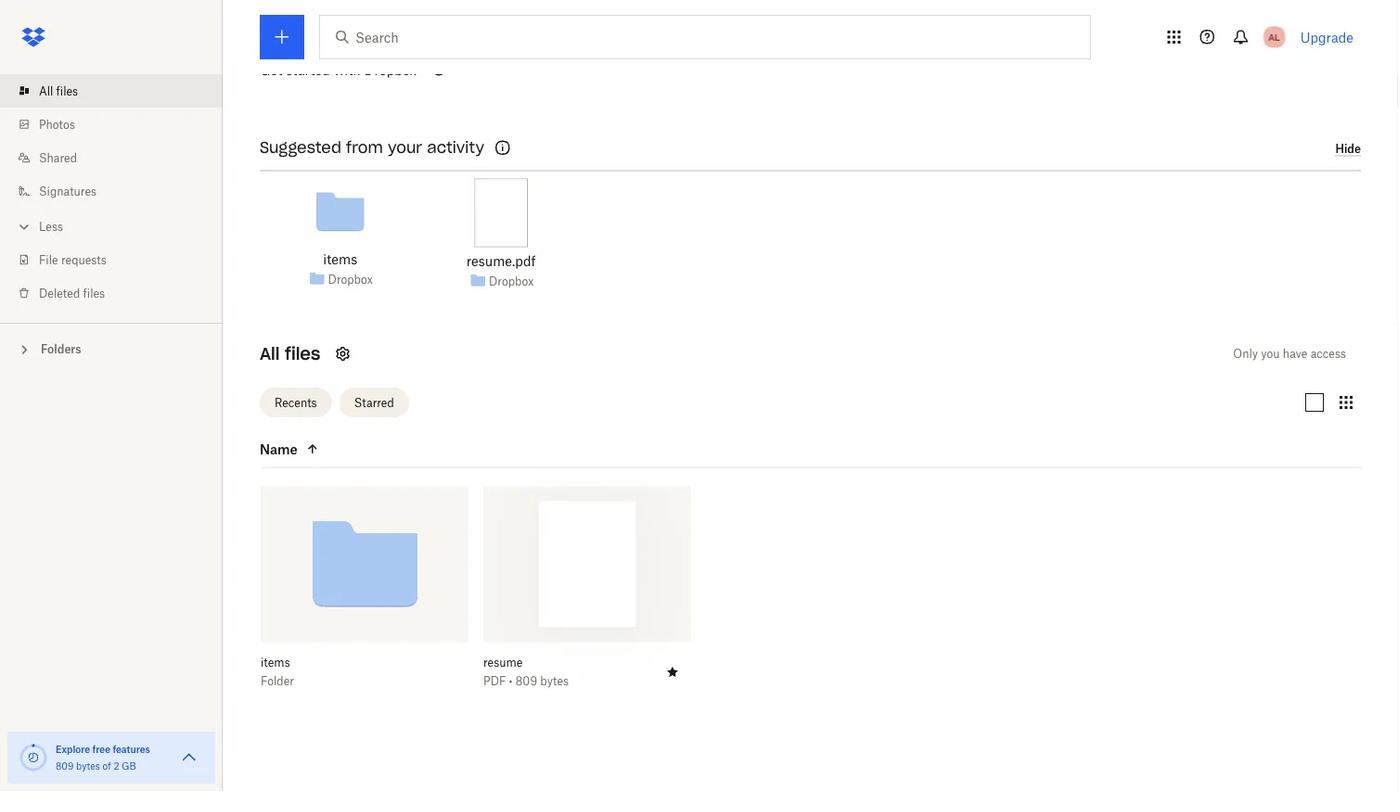 Task type: vqa. For each thing, say whether or not it's contained in the screenshot.
list
yes



Task type: locate. For each thing, give the bounding box(es) containing it.
features
[[113, 744, 150, 755]]

items link
[[323, 250, 357, 270]]

1 vertical spatial all
[[260, 344, 280, 365]]

al button
[[1260, 22, 1289, 52]]

have
[[1283, 348, 1308, 361]]

all files
[[39, 84, 78, 98], [260, 344, 320, 365]]

signatures
[[39, 184, 97, 198]]

items inside 'items folder'
[[261, 657, 290, 670]]

Search in folder "Dropbox" text field
[[355, 27, 1052, 47]]

files inside "list item"
[[56, 84, 78, 98]]

files right deleted
[[83, 286, 105, 300]]

folders button
[[0, 335, 223, 362]]

all up recents
[[260, 344, 280, 365]]

•
[[509, 675, 513, 689]]

dropbox link for resume.pdf
[[489, 272, 534, 291]]

all files up recents
[[260, 344, 320, 365]]

0 vertical spatial 809
[[516, 675, 537, 689]]

starred button
[[339, 388, 409, 418]]

items folder
[[261, 657, 294, 689]]

dropbox down items link
[[328, 273, 373, 287]]

photos
[[39, 117, 75, 131]]

dropbox down resume.pdf
[[489, 275, 534, 289]]

bytes
[[540, 675, 569, 689], [76, 760, 100, 772]]

1 horizontal spatial dropbox link
[[489, 272, 534, 291]]

0 horizontal spatial dropbox link
[[328, 271, 373, 289]]

0 horizontal spatial all
[[39, 84, 53, 98]]

your
[[388, 139, 422, 158]]

files inside 'link'
[[83, 286, 105, 300]]

files up photos
[[56, 84, 78, 98]]

1 horizontal spatial items
[[323, 252, 357, 268]]

items button
[[261, 656, 428, 671]]

quota usage element
[[19, 743, 48, 773]]

items
[[323, 252, 357, 268], [261, 657, 290, 670]]

/resume.pdf image
[[474, 179, 528, 248]]

dropbox
[[364, 63, 417, 78], [328, 273, 373, 287], [489, 275, 534, 289]]

only
[[1234, 348, 1258, 361]]

0 vertical spatial items
[[323, 252, 357, 268]]

access
[[1311, 348, 1346, 361]]

pdf
[[483, 675, 506, 689]]

2
[[114, 760, 119, 772]]

dropbox link
[[328, 271, 373, 289], [489, 272, 534, 291]]

recents
[[275, 396, 317, 410]]

1 horizontal spatial 809
[[516, 675, 537, 689]]

809 inside explore free features 809 bytes of 2 gb
[[56, 760, 74, 772]]

hide button
[[1336, 142, 1361, 157]]

photos link
[[15, 108, 223, 141]]

upgrade
[[1301, 29, 1354, 45]]

all
[[39, 84, 53, 98], [260, 344, 280, 365]]

bytes down resume button
[[540, 675, 569, 689]]

0 horizontal spatial items
[[261, 657, 290, 670]]

less
[[39, 219, 63, 233]]

1 vertical spatial files
[[83, 286, 105, 300]]

all files list item
[[0, 74, 223, 108]]

all files up photos
[[39, 84, 78, 98]]

files left folder settings icon
[[285, 344, 320, 365]]

809 for resume
[[516, 675, 537, 689]]

809
[[516, 675, 537, 689], [56, 760, 74, 772]]

starred
[[354, 396, 394, 410]]

bytes inside "resume pdf • 809 bytes"
[[540, 675, 569, 689]]

0 horizontal spatial bytes
[[76, 760, 100, 772]]

folder, items row
[[261, 487, 469, 702]]

0 vertical spatial files
[[56, 84, 78, 98]]

items for items folder
[[261, 657, 290, 670]]

all up photos
[[39, 84, 53, 98]]

activity
[[427, 139, 484, 158]]

bytes inside explore free features 809 bytes of 2 gb
[[76, 760, 100, 772]]

1 horizontal spatial all files
[[260, 344, 320, 365]]

809 inside "resume pdf • 809 bytes"
[[516, 675, 537, 689]]

name button
[[260, 438, 416, 461]]

2 horizontal spatial files
[[285, 344, 320, 365]]

0 vertical spatial bytes
[[540, 675, 569, 689]]

1 vertical spatial items
[[261, 657, 290, 670]]

resume pdf • 809 bytes
[[483, 657, 569, 689]]

name
[[260, 442, 298, 457]]

explore
[[56, 744, 90, 755]]

gb
[[122, 760, 136, 772]]

bytes left of
[[76, 760, 100, 772]]

809 right •
[[516, 675, 537, 689]]

809 down explore
[[56, 760, 74, 772]]

1 vertical spatial bytes
[[76, 760, 100, 772]]

1 vertical spatial 809
[[56, 760, 74, 772]]

0 vertical spatial all
[[39, 84, 53, 98]]

list
[[0, 63, 223, 323]]

1 horizontal spatial bytes
[[540, 675, 569, 689]]

0 horizontal spatial files
[[56, 84, 78, 98]]

dropbox link down resume.pdf
[[489, 272, 534, 291]]

1 horizontal spatial files
[[83, 286, 105, 300]]

free
[[92, 744, 110, 755]]

files
[[56, 84, 78, 98], [83, 286, 105, 300], [285, 344, 320, 365]]

0 horizontal spatial all files
[[39, 84, 78, 98]]

all inside "list item"
[[39, 84, 53, 98]]

dropbox link down items link
[[328, 271, 373, 289]]

upgrade link
[[1301, 29, 1354, 45]]

0 horizontal spatial 809
[[56, 760, 74, 772]]

explore free features 809 bytes of 2 gb
[[56, 744, 150, 772]]

dropbox link for items
[[328, 271, 373, 289]]

0 vertical spatial all files
[[39, 84, 78, 98]]



Task type: describe. For each thing, give the bounding box(es) containing it.
dropbox image
[[15, 19, 52, 56]]

bytes for resume
[[540, 675, 569, 689]]

hide
[[1336, 142, 1361, 156]]

suggested from your activity
[[260, 139, 484, 158]]

resume button
[[483, 656, 650, 671]]

started
[[286, 63, 330, 78]]

1 vertical spatial all files
[[260, 344, 320, 365]]

al
[[1269, 31, 1280, 43]]

suggested
[[260, 139, 341, 158]]

from
[[346, 139, 383, 158]]

deleted files link
[[15, 277, 223, 310]]

items for items
[[323, 252, 357, 268]]

resume
[[483, 657, 523, 670]]

list containing all files
[[0, 63, 223, 323]]

deleted files
[[39, 286, 105, 300]]

file, resume.pdf row
[[483, 487, 691, 702]]

deleted
[[39, 286, 80, 300]]

less image
[[15, 218, 33, 236]]

of
[[103, 760, 111, 772]]

requests
[[61, 253, 107, 267]]

dropbox for resume.pdf
[[489, 275, 534, 289]]

get started with dropbox
[[260, 63, 417, 78]]

resume.pdf link
[[466, 251, 536, 272]]

dropbox for items
[[328, 273, 373, 287]]

shared link
[[15, 141, 223, 174]]

809 for explore
[[56, 760, 74, 772]]

all files link
[[15, 74, 223, 108]]

get
[[260, 63, 282, 78]]

file requests link
[[15, 243, 223, 277]]

1 horizontal spatial all
[[260, 344, 280, 365]]

folder
[[261, 675, 294, 689]]

files for all files link
[[56, 84, 78, 98]]

files for deleted files 'link'
[[83, 286, 105, 300]]

shared
[[39, 151, 77, 165]]

folders
[[41, 342, 81, 356]]

recents button
[[260, 388, 332, 418]]

file
[[39, 253, 58, 267]]

resume.pdf
[[466, 254, 536, 270]]

all files inside "list item"
[[39, 84, 78, 98]]

folder settings image
[[332, 343, 354, 366]]

with
[[334, 63, 361, 78]]

dropbox right 'with'
[[364, 63, 417, 78]]

bytes for explore
[[76, 760, 100, 772]]

only you have access
[[1234, 348, 1346, 361]]

signatures link
[[15, 174, 223, 208]]

file requests
[[39, 253, 107, 267]]

you
[[1261, 348, 1280, 361]]

2 vertical spatial files
[[285, 344, 320, 365]]



